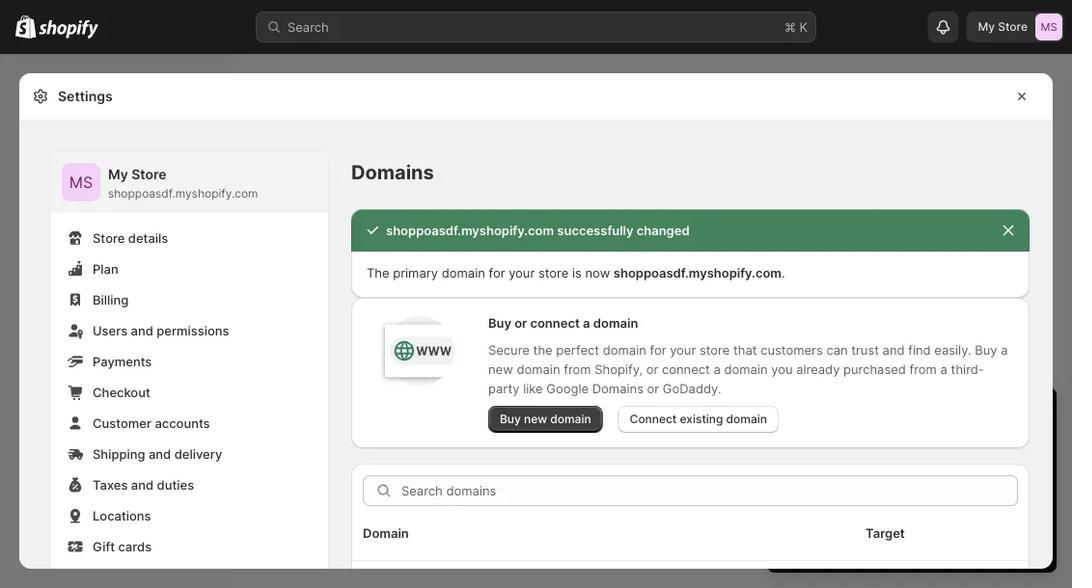 Task type: vqa. For each thing, say whether or not it's contained in the screenshot.
-$5.00
no



Task type: describe. For each thing, give the bounding box(es) containing it.
duties
[[157, 478, 194, 493]]

Search domains search field
[[402, 476, 1018, 507]]

3 days left in your trial element
[[767, 438, 1057, 573]]

payments
[[93, 354, 152, 369]]

primary
[[393, 265, 438, 280]]

⌘
[[785, 19, 796, 34]]

plan
[[93, 262, 118, 277]]

switch to a paid plan and get: first 3 months for $1/month to customize your online store and add bonus features
[[787, 440, 1032, 513]]

add
[[901, 498, 923, 513]]

0 horizontal spatial store
[[539, 265, 569, 280]]

1 horizontal spatial shopify image
[[39, 20, 99, 39]]

a up perfect on the right bottom of page
[[583, 316, 590, 331]]

taxes
[[93, 478, 128, 493]]

.
[[782, 265, 785, 280]]

taxes and duties link
[[62, 472, 317, 499]]

shipping and delivery
[[93, 447, 222, 462]]

find
[[909, 343, 931, 358]]

plan inside switch to a paid plan and get: first 3 months for $1/month to customize your online store and add bonus features
[[886, 440, 911, 455]]

your down shoppoasdf.myshopify.com successfully changed
[[509, 265, 535, 280]]

you
[[772, 362, 793, 377]]

store inside secure the perfect domain for your store that customers can trust and find easily. buy a new domain from shopify, or connect a domain you already purchased from a third- party like google domains or godaddy.
[[700, 343, 730, 358]]

a inside switch to a paid plan and get: first 3 months for $1/month to customize your online store and add bonus features
[[846, 440, 853, 455]]

domain
[[363, 526, 409, 541]]

buy for buy new domain
[[500, 413, 521, 427]]

my store
[[978, 20, 1028, 34]]

store details link
[[62, 225, 317, 252]]

bonus
[[927, 498, 963, 513]]

settings
[[58, 88, 113, 105]]

get:
[[940, 440, 963, 455]]

and left add
[[875, 498, 897, 513]]

0 vertical spatial for
[[489, 265, 505, 280]]

your right pick on the right of the page
[[900, 533, 924, 547]]

and right users in the left bottom of the page
[[131, 323, 153, 338]]

gift cards link
[[62, 534, 317, 561]]

⌘ k
[[785, 19, 808, 34]]

features
[[967, 498, 1016, 513]]

1 horizontal spatial new
[[524, 413, 547, 427]]

your inside secure the perfect domain for your store that customers can trust and find easily. buy a new domain from shopify, or connect a domain you already purchased from a third- party like google domains or godaddy.
[[670, 343, 696, 358]]

my for my store
[[978, 20, 995, 34]]

connect
[[630, 413, 677, 427]]

domains inside secure the perfect domain for your store that customers can trust and find easily. buy a new domain from shopify, or connect a domain you already purchased from a third- party like google domains or godaddy.
[[592, 381, 644, 396]]

and right the taxes
[[131, 478, 154, 493]]

for inside secure the perfect domain for your store that customers can trust and find easily. buy a new domain from shopify, or connect a domain you already purchased from a third- party like google domains or godaddy.
[[650, 343, 667, 358]]

third-
[[951, 362, 984, 377]]

shop settings menu element
[[50, 152, 328, 589]]

1 vertical spatial or
[[647, 362, 659, 377]]

perfect
[[556, 343, 600, 358]]

search
[[288, 19, 329, 34]]

gift cards
[[93, 540, 152, 555]]

buy inside secure the perfect domain for your store that customers can trust and find easily. buy a new domain from shopify, or connect a domain you already purchased from a third- party like google domains or godaddy.
[[975, 343, 998, 358]]

easily.
[[935, 343, 972, 358]]

connect inside secure the perfect domain for your store that customers can trust and find easily. buy a new domain from shopify, or connect a domain you already purchased from a third- party like google domains or godaddy.
[[662, 362, 710, 377]]

taxes and duties
[[93, 478, 194, 493]]

target
[[866, 526, 905, 541]]

connect existing domain
[[630, 413, 767, 427]]

ms button
[[62, 163, 100, 202]]

1 horizontal spatial to
[[927, 479, 939, 494]]

can
[[827, 343, 848, 358]]

your inside switch to a paid plan and get: first 3 months for $1/month to customize your online store and add bonus features
[[1006, 479, 1032, 494]]

the
[[533, 343, 553, 358]]

billing link
[[62, 287, 317, 314]]

users and permissions
[[93, 323, 229, 338]]

buy new domain
[[500, 413, 591, 427]]

buy new domain link
[[488, 406, 603, 433]]

buy or connect a domain
[[488, 316, 638, 331]]

users and permissions link
[[62, 318, 317, 345]]

store inside switch to a paid plan and get: first 3 months for $1/month to customize your online store and add bonus features
[[841, 498, 871, 513]]

shipping and delivery link
[[62, 441, 317, 468]]

customer accounts link
[[62, 410, 317, 437]]

$1/month
[[908, 460, 965, 474]]

party
[[488, 381, 520, 396]]

like
[[523, 381, 543, 396]]

a up godaddy.
[[714, 362, 721, 377]]

customer
[[93, 416, 152, 431]]

and inside "link"
[[149, 447, 171, 462]]

successfully
[[557, 223, 634, 238]]

is
[[572, 265, 582, 280]]

shipping
[[93, 447, 145, 462]]

customer accounts
[[93, 416, 210, 431]]

1 horizontal spatial shoppoasdf.myshopify.com
[[386, 223, 554, 238]]

2 from from the left
[[910, 362, 937, 377]]

store for my store
[[998, 20, 1028, 34]]

online
[[802, 498, 838, 513]]



Task type: locate. For each thing, give the bounding box(es) containing it.
permissions
[[157, 323, 229, 338]]

connect up godaddy.
[[662, 362, 710, 377]]

plan down bonus
[[928, 533, 951, 547]]

for up godaddy.
[[650, 343, 667, 358]]

trust
[[852, 343, 879, 358]]

pick
[[873, 533, 897, 547]]

store up plan
[[93, 231, 125, 246]]

0 vertical spatial plan
[[886, 440, 911, 455]]

connect
[[530, 316, 580, 331], [662, 362, 710, 377]]

locations
[[93, 509, 151, 524]]

0 vertical spatial connect
[[530, 316, 580, 331]]

plan right 'paid'
[[886, 440, 911, 455]]

that
[[734, 343, 757, 358]]

1 horizontal spatial for
[[650, 343, 667, 358]]

0 vertical spatial domains
[[351, 161, 434, 184]]

gift
[[93, 540, 115, 555]]

0 vertical spatial my
[[978, 20, 995, 34]]

already
[[797, 362, 840, 377]]

shopify,
[[595, 362, 643, 377]]

0 horizontal spatial domains
[[351, 161, 434, 184]]

from
[[564, 362, 591, 377], [910, 362, 937, 377]]

connect existing domain link
[[618, 406, 779, 433]]

my store image
[[62, 163, 100, 202]]

store up details
[[132, 167, 167, 183]]

store left is
[[539, 265, 569, 280]]

1 horizontal spatial my
[[978, 20, 995, 34]]

for right months
[[888, 460, 905, 474]]

0 vertical spatial or
[[515, 316, 527, 331]]

payments link
[[62, 348, 317, 376]]

0 horizontal spatial new
[[488, 362, 513, 377]]

0 vertical spatial new
[[488, 362, 513, 377]]

1 horizontal spatial connect
[[662, 362, 710, 377]]

plan
[[886, 440, 911, 455], [928, 533, 951, 547]]

and down 'customer accounts'
[[149, 447, 171, 462]]

store inside store details link
[[93, 231, 125, 246]]

my inside my store shoppoasdf.myshopify.com
[[108, 167, 128, 183]]

paid
[[856, 440, 882, 455]]

settings dialog
[[19, 73, 1053, 589]]

1 vertical spatial buy
[[975, 343, 998, 358]]

your up features
[[1006, 479, 1032, 494]]

accounts
[[155, 416, 210, 431]]

or right shopify,
[[647, 362, 659, 377]]

1 horizontal spatial store
[[700, 343, 730, 358]]

store for my store shoppoasdf.myshopify.com
[[132, 167, 167, 183]]

purchased
[[844, 362, 906, 377]]

to
[[830, 440, 842, 455], [927, 479, 939, 494]]

shoppoasdf.myshopify.com
[[108, 187, 258, 201], [386, 223, 554, 238], [614, 265, 782, 280]]

1 horizontal spatial store
[[132, 167, 167, 183]]

my right my store image
[[108, 167, 128, 183]]

the
[[367, 265, 390, 280]]

my for my store shoppoasdf.myshopify.com
[[108, 167, 128, 183]]

to down $1/month
[[927, 479, 939, 494]]

for down shoppoasdf.myshopify.com successfully changed
[[489, 265, 505, 280]]

1 vertical spatial connect
[[662, 362, 710, 377]]

0 horizontal spatial store
[[93, 231, 125, 246]]

k
[[800, 19, 808, 34]]

my store image
[[1036, 14, 1063, 41]]

checkout
[[93, 385, 150, 400]]

a left 'paid'
[[846, 440, 853, 455]]

1 vertical spatial to
[[927, 479, 939, 494]]

0 horizontal spatial plan
[[886, 440, 911, 455]]

existing
[[680, 413, 723, 427]]

1 horizontal spatial plan
[[928, 533, 951, 547]]

2 vertical spatial for
[[888, 460, 905, 474]]

2 vertical spatial store
[[93, 231, 125, 246]]

store right online on the bottom of the page
[[841, 498, 871, 513]]

1 vertical spatial domains
[[592, 381, 644, 396]]

shoppoasdf.myshopify.com up 'primary'
[[386, 223, 554, 238]]

0 vertical spatial buy
[[488, 316, 512, 331]]

2 vertical spatial store
[[841, 498, 871, 513]]

shoppoasdf.myshopify.com down changed
[[614, 265, 782, 280]]

customers
[[761, 343, 823, 358]]

1 vertical spatial new
[[524, 413, 547, 427]]

or up the secure
[[515, 316, 527, 331]]

a right the easily.
[[1001, 343, 1008, 358]]

your up godaddy.
[[670, 343, 696, 358]]

details
[[128, 231, 168, 246]]

0 horizontal spatial connect
[[530, 316, 580, 331]]

0 horizontal spatial shoppoasdf.myshopify.com
[[108, 187, 258, 201]]

0 vertical spatial shoppoasdf.myshopify.com
[[108, 187, 258, 201]]

0 vertical spatial store
[[539, 265, 569, 280]]

1 horizontal spatial from
[[910, 362, 937, 377]]

for inside switch to a paid plan and get: first 3 months for $1/month to customize your online store and add bonus features
[[888, 460, 905, 474]]

or
[[515, 316, 527, 331], [647, 362, 659, 377], [647, 381, 660, 396]]

my store shoppoasdf.myshopify.com
[[108, 167, 258, 201]]

users
[[93, 323, 128, 338]]

store left my store icon
[[998, 20, 1028, 34]]

1 vertical spatial store
[[700, 343, 730, 358]]

0 horizontal spatial my
[[108, 167, 128, 183]]

0 horizontal spatial shopify image
[[15, 15, 36, 38]]

2 horizontal spatial store
[[998, 20, 1028, 34]]

store
[[539, 265, 569, 280], [700, 343, 730, 358], [841, 498, 871, 513]]

3
[[829, 460, 837, 474]]

0 horizontal spatial from
[[564, 362, 591, 377]]

store details
[[93, 231, 168, 246]]

dialog
[[1061, 73, 1073, 589]]

first
[[802, 460, 826, 474]]

2 vertical spatial buy
[[500, 413, 521, 427]]

connect up the
[[530, 316, 580, 331]]

new inside secure the perfect domain for your store that customers can trust and find easily. buy a new domain from shopify, or connect a domain you already purchased from a third- party like google domains or godaddy.
[[488, 362, 513, 377]]

from down perfect on the right bottom of page
[[564, 362, 591, 377]]

1 vertical spatial my
[[108, 167, 128, 183]]

delivery
[[174, 447, 222, 462]]

months
[[841, 460, 885, 474]]

2 horizontal spatial shoppoasdf.myshopify.com
[[614, 265, 782, 280]]

1 vertical spatial plan
[[928, 533, 951, 547]]

1 from from the left
[[564, 362, 591, 377]]

your
[[509, 265, 535, 280], [670, 343, 696, 358], [1006, 479, 1032, 494], [900, 533, 924, 547]]

now
[[585, 265, 610, 280]]

and left find at the bottom right of the page
[[883, 343, 905, 358]]

1 horizontal spatial domains
[[592, 381, 644, 396]]

buy
[[488, 316, 512, 331], [975, 343, 998, 358], [500, 413, 521, 427]]

plan link
[[62, 256, 317, 283]]

and up $1/month
[[914, 440, 936, 455]]

secure the perfect domain for your store that customers can trust and find easily. buy a new domain from shopify, or connect a domain you already purchased from a third- party like google domains or godaddy.
[[488, 343, 1008, 396]]

buy up the secure
[[488, 316, 512, 331]]

switch
[[787, 440, 827, 455]]

0 vertical spatial store
[[998, 20, 1028, 34]]

my
[[978, 20, 995, 34], [108, 167, 128, 183]]

buy for buy or connect a domain
[[488, 316, 512, 331]]

shoppoasdf.myshopify.com successfully changed
[[386, 223, 690, 238]]

0 horizontal spatial to
[[830, 440, 842, 455]]

store
[[998, 20, 1028, 34], [132, 167, 167, 183], [93, 231, 125, 246]]

google
[[547, 381, 589, 396]]

my left my store icon
[[978, 20, 995, 34]]

changed
[[637, 223, 690, 238]]

checkout link
[[62, 379, 317, 406]]

customize
[[942, 479, 1003, 494]]

1 vertical spatial shoppoasdf.myshopify.com
[[386, 223, 554, 238]]

the primary domain for your store is now shoppoasdf.myshopify.com .
[[367, 265, 785, 280]]

secure
[[488, 343, 530, 358]]

from down find at the bottom right of the page
[[910, 362, 937, 377]]

1 vertical spatial store
[[132, 167, 167, 183]]

pick your plan
[[873, 533, 951, 547]]

shoppoasdf.myshopify.com inside shop settings menu element
[[108, 187, 258, 201]]

and inside secure the perfect domain for your store that customers can trust and find easily. buy a new domain from shopify, or connect a domain you already purchased from a third- party like google domains or godaddy.
[[883, 343, 905, 358]]

buy up third-
[[975, 343, 998, 358]]

store inside my store shoppoasdf.myshopify.com
[[132, 167, 167, 183]]

shopify image
[[15, 15, 36, 38], [39, 20, 99, 39]]

new down like
[[524, 413, 547, 427]]

a
[[583, 316, 590, 331], [1001, 343, 1008, 358], [714, 362, 721, 377], [941, 362, 948, 377], [846, 440, 853, 455]]

to up 3
[[830, 440, 842, 455]]

2 horizontal spatial store
[[841, 498, 871, 513]]

1 vertical spatial for
[[650, 343, 667, 358]]

locations link
[[62, 503, 317, 530]]

0 horizontal spatial for
[[489, 265, 505, 280]]

2 horizontal spatial for
[[888, 460, 905, 474]]

pick your plan link
[[787, 527, 1038, 554]]

billing
[[93, 293, 129, 307]]

domains
[[351, 161, 434, 184], [592, 381, 644, 396]]

buy down party
[[500, 413, 521, 427]]

for
[[489, 265, 505, 280], [650, 343, 667, 358], [888, 460, 905, 474]]

2 vertical spatial shoppoasdf.myshopify.com
[[614, 265, 782, 280]]

godaddy.
[[663, 381, 722, 396]]

shoppoasdf.myshopify.com up store details link
[[108, 187, 258, 201]]

0 vertical spatial to
[[830, 440, 842, 455]]

domain
[[442, 265, 485, 280], [593, 316, 638, 331], [603, 343, 647, 358], [517, 362, 560, 377], [724, 362, 768, 377], [550, 413, 591, 427], [727, 413, 767, 427]]

new up party
[[488, 362, 513, 377]]

and
[[131, 323, 153, 338], [883, 343, 905, 358], [914, 440, 936, 455], [149, 447, 171, 462], [131, 478, 154, 493], [875, 498, 897, 513]]

or up connect
[[647, 381, 660, 396]]

cards
[[118, 540, 152, 555]]

2 vertical spatial or
[[647, 381, 660, 396]]

a down the easily.
[[941, 362, 948, 377]]

store left that
[[700, 343, 730, 358]]



